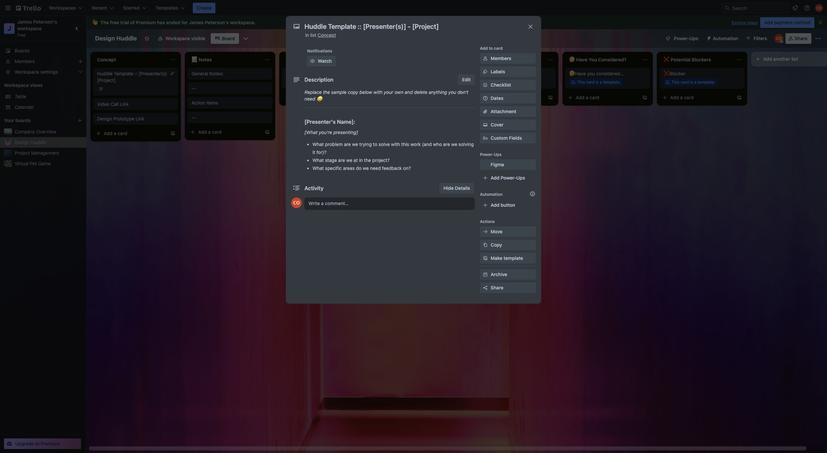Task type: vqa. For each thing, say whether or not it's contained in the screenshot.
Your boards with 6 items element
no



Task type: locate. For each thing, give the bounding box(es) containing it.
huddle up project management
[[31, 140, 46, 145]]

huddle down trial
[[116, 35, 137, 42]]

👋 the free trial of premium has ended for james peterson's workspace .
[[92, 20, 256, 25]]

the left sample at the top left of page
[[323, 89, 330, 95]]

really
[[314, 71, 326, 76]]

add left and
[[387, 95, 396, 100]]

sm image down add to card
[[482, 55, 489, 62]]

company
[[15, 129, 35, 135]]

0 vertical spatial to
[[489, 46, 493, 51]]

are right stage
[[338, 158, 345, 163]]

sm image down actions
[[482, 229, 489, 235]]

2 vertical spatial what
[[313, 166, 324, 171]]

christina overa (christinaovera) image
[[815, 4, 823, 12], [774, 34, 784, 43], [291, 198, 302, 209]]

trial
[[120, 20, 129, 25]]

design inside text box
[[95, 35, 115, 42]]

1 what from the top
[[313, 142, 324, 147]]

0 horizontal spatial link
[[120, 101, 129, 107]]

concept link
[[318, 32, 336, 38]]

we right 'do'
[[363, 166, 369, 171]]

2 what from the top
[[313, 158, 324, 163]]

huddle inside text box
[[116, 35, 137, 42]]

sm image inside labels link
[[482, 69, 489, 75]]

project
[[15, 150, 30, 156]]

4 this from the left
[[672, 80, 680, 85]]

who
[[433, 142, 442, 147]]

sm image for checklist
[[482, 82, 489, 88]]

copy
[[491, 242, 502, 248]]

None text field
[[301, 21, 521, 33]]

👍positive [i really liked...]
[[286, 71, 343, 76]]

add payment method
[[765, 20, 811, 25]]

0 vertical spatial the
[[323, 89, 330, 95]]

2 -- link from the top
[[192, 114, 269, 121]]

overview
[[36, 129, 56, 135]]

1 vertical spatial --
[[192, 115, 196, 120]]

what
[[313, 142, 324, 147], [313, 158, 324, 163], [313, 166, 324, 171]]

your boards with 4 items element
[[4, 117, 67, 125]]

is for [i
[[313, 80, 316, 85]]

james inside banner
[[189, 20, 204, 25]]

1 is from the left
[[313, 80, 316, 85]]

solving
[[459, 142, 474, 147]]

0 vertical spatial in
[[305, 32, 309, 38]]

3 is from the left
[[596, 80, 599, 85]]

add a card button for general notes:
[[188, 127, 262, 138]]

1 horizontal spatial workspace
[[230, 20, 254, 25]]

workspace up customize views image
[[230, 20, 254, 25]]

power-ups button
[[661, 33, 703, 44]]

fields
[[509, 135, 522, 141]]

2 horizontal spatial to
[[489, 46, 493, 51]]

1 horizontal spatial james
[[189, 20, 204, 25]]

2 is from the left
[[501, 80, 504, 85]]

sm image inside checklist "link"
[[482, 82, 489, 88]]

👋
[[92, 20, 98, 25]]

automation down "explore"
[[713, 36, 738, 41]]

0 horizontal spatial premium
[[41, 442, 60, 447]]

are down presenting]
[[344, 142, 351, 147]]

to
[[489, 46, 493, 51], [373, 142, 377, 147], [35, 442, 39, 447]]

it
[[313, 150, 315, 155]]

sm image left copy
[[482, 242, 489, 249]]

project management link
[[15, 150, 82, 157]]

0 horizontal spatial create from template… image
[[265, 130, 270, 135]]

video
[[97, 101, 109, 107]]

figma
[[491, 162, 504, 168]]

premium inside banner
[[136, 20, 156, 25]]

automation up add button
[[480, 192, 503, 197]]

design huddle down "free"
[[95, 35, 137, 42]]

design huddle down "company overview"
[[15, 140, 46, 145]]

2 vertical spatial christina overa (christinaovera) image
[[291, 198, 302, 209]]

sm image
[[704, 33, 713, 43], [482, 55, 489, 62], [309, 58, 316, 65], [482, 162, 489, 168], [482, 229, 489, 235], [482, 255, 489, 262], [482, 272, 489, 278]]

add left button
[[491, 203, 500, 208]]

sm image inside archive link
[[482, 272, 489, 278]]

0 horizontal spatial with
[[374, 89, 383, 95]]

with inside replace the sample copy below with your own and delete anything you don't need 😀
[[374, 89, 383, 95]]

3 sm image from the top
[[482, 122, 489, 128]]

1 vertical spatial premium
[[41, 442, 60, 447]]

👍positive [i really liked...] link
[[286, 70, 363, 77]]

james peterson's workspace free
[[17, 19, 58, 38]]

add down design prototype link
[[104, 131, 113, 136]]

design huddle
[[95, 35, 137, 42], [15, 140, 46, 145]]

replace the sample copy below with your own and delete anything you don't need 😀
[[305, 89, 468, 102]]

-- up action
[[192, 85, 196, 91]]

james up free
[[17, 19, 32, 25]]

share button down archive link
[[480, 283, 536, 294]]

are right who
[[443, 142, 450, 147]]

sm image for automation
[[704, 33, 713, 43]]

notifications
[[307, 49, 332, 54]]

activity
[[305, 186, 324, 192]]

1 horizontal spatial design huddle
[[95, 35, 137, 42]]

sm image left figma
[[482, 162, 489, 168]]

sm image left 'labels'
[[482, 69, 489, 75]]

premium right upgrade
[[41, 442, 60, 447]]

huddle
[[116, 35, 137, 42], [97, 71, 113, 76], [31, 140, 46, 145]]

2 vertical spatial to
[[35, 442, 39, 447]]

0 horizontal spatial james
[[17, 19, 32, 25]]

below
[[360, 89, 372, 95]]

0 vertical spatial you
[[587, 71, 595, 76]]

create from template… image
[[359, 95, 364, 100], [548, 95, 553, 100], [265, 130, 270, 135]]

1 horizontal spatial need
[[370, 166, 381, 171]]

sm image inside copy link
[[482, 242, 489, 249]]

members link up labels link
[[480, 53, 536, 64]]

sm image for make template
[[482, 255, 489, 262]]

0 horizontal spatial need
[[305, 96, 315, 102]]

template. for considered...
[[603, 80, 621, 85]]

template. down 🙋question [what about...?] link
[[509, 80, 527, 85]]

1 vertical spatial with
[[391, 142, 400, 147]]

0 horizontal spatial workspace
[[4, 82, 29, 88]]

1 vertical spatial share button
[[480, 283, 536, 294]]

0 vertical spatial workspace
[[230, 20, 254, 25]]

1 horizontal spatial power-ups
[[674, 36, 699, 41]]

1 vertical spatial christina overa (christinaovera) image
[[774, 34, 784, 43]]

what left specific
[[313, 166, 324, 171]]

workspace inside button
[[166, 36, 190, 41]]

workspace down '👋 the free trial of premium has ended for james peterson's workspace .'
[[166, 36, 190, 41]]

add left another
[[764, 56, 772, 62]]

🤔have
[[569, 71, 586, 76]]

1 horizontal spatial create from template… image
[[359, 95, 364, 100]]

has
[[157, 20, 165, 25]]

1 horizontal spatial christina overa (christinaovera) image
[[774, 34, 784, 43]]

card
[[494, 46, 503, 51], [303, 80, 311, 85], [492, 80, 500, 85], [586, 80, 595, 85], [681, 80, 689, 85], [306, 95, 316, 100], [401, 95, 411, 100], [495, 95, 505, 100], [590, 95, 600, 100], [684, 95, 694, 100], [212, 129, 222, 135], [118, 131, 127, 136]]

edit
[[462, 77, 471, 82]]

sm image
[[482, 69, 489, 75], [482, 82, 489, 88], [482, 122, 489, 128], [482, 242, 489, 249]]

2 horizontal spatial christina overa (christinaovera) image
[[815, 4, 823, 12]]

this down 🙋question
[[483, 80, 491, 85]]

ups up add button button
[[516, 175, 525, 181]]

james right for
[[189, 20, 204, 25]]

0 horizontal spatial ups
[[494, 152, 502, 157]]

items
[[206, 100, 218, 106]]

your
[[384, 89, 393, 95]]

design prototype link link
[[97, 116, 174, 122]]

table
[[15, 94, 26, 99]]

dates
[[491, 95, 504, 101]]

-- link down general notes: link
[[192, 85, 269, 92]]

to left solve
[[373, 142, 377, 147]]

1 vertical spatial link
[[136, 116, 144, 122]]

1 vertical spatial [what
[[305, 130, 318, 135]]

you right 🤔have at the top of the page
[[587, 71, 595, 76]]

the
[[323, 89, 330, 95], [364, 158, 371, 163]]

1 vertical spatial need
[[370, 166, 381, 171]]

sm image inside make template link
[[482, 255, 489, 262]]

-- down action
[[192, 115, 196, 120]]

0 horizontal spatial members
[[15, 59, 35, 64]]

3 what from the top
[[313, 166, 324, 171]]

1 horizontal spatial in
[[359, 158, 363, 163]]

0 notifications image
[[791, 4, 799, 12]]

sm image inside move link
[[482, 229, 489, 235]]

link down video call link link
[[136, 116, 144, 122]]

add a card left delete
[[387, 95, 411, 100]]

1 vertical spatial -- link
[[192, 114, 269, 121]]

the right 'at'
[[364, 158, 371, 163]]

do
[[356, 166, 362, 171]]

power-ups inside power-ups button
[[674, 36, 699, 41]]

share down method
[[795, 36, 808, 41]]

general notes: link
[[192, 70, 269, 77]]

0 horizontal spatial huddle
[[31, 140, 46, 145]]

workspace inside banner
[[230, 20, 254, 25]]

2 vertical spatial design
[[15, 140, 30, 145]]

we left 'at'
[[346, 158, 352, 163]]

project?
[[372, 158, 390, 163]]

3 this card is a template. from the left
[[577, 80, 621, 85]]

1 horizontal spatial members link
[[480, 53, 536, 64]]

1 horizontal spatial to
[[373, 142, 377, 147]]

0 vertical spatial workspace
[[166, 36, 190, 41]]

4 sm image from the top
[[482, 242, 489, 249]]

2 horizontal spatial power-
[[674, 36, 690, 41]]

add payment method button
[[761, 17, 815, 28]]

1 vertical spatial you
[[449, 89, 456, 95]]

1 vertical spatial list
[[792, 56, 798, 62]]

0 horizontal spatial to
[[35, 442, 39, 447]]

-- link
[[192, 85, 269, 92], [192, 114, 269, 121]]

this card is a template. down the ❌blocker link
[[672, 80, 716, 85]]

🤔have you considered...
[[569, 71, 624, 76]]

share button down method
[[786, 33, 812, 44]]

1 -- link from the top
[[192, 85, 269, 92]]

anything
[[429, 89, 447, 95]]

0 vertical spatial link
[[120, 101, 129, 107]]

what down for)? on the top
[[313, 158, 324, 163]]

2 vertical spatial ups
[[516, 175, 525, 181]]

0 horizontal spatial power-ups
[[480, 152, 502, 157]]

add a card button for 🤔have you considered...
[[565, 92, 640, 103]]

0 horizontal spatial list
[[310, 32, 317, 38]]

this down 🤔have at the top of the page
[[577, 80, 585, 85]]

members link down boards at left
[[0, 56, 86, 67]]

huddle up '[project]' on the top left of the page
[[97, 71, 113, 76]]

1 vertical spatial workspace
[[17, 26, 42, 31]]

copy link
[[480, 240, 536, 251]]

peterson's inside banner
[[205, 20, 229, 25]]

1 this card is a template. from the left
[[294, 80, 338, 85]]

this
[[294, 80, 302, 85], [483, 80, 491, 85], [577, 80, 585, 85], [672, 80, 680, 85]]

peterson's inside james peterson's workspace free
[[33, 19, 57, 25]]

0 vertical spatial with
[[374, 89, 383, 95]]

ups left automation button
[[690, 36, 699, 41]]

you left don't
[[449, 89, 456, 95]]

design down 'video'
[[97, 116, 112, 122]]

workspace for workspace views
[[4, 82, 29, 88]]

2 sm image from the top
[[482, 82, 489, 88]]

2 horizontal spatial huddle
[[116, 35, 137, 42]]

1 vertical spatial design
[[97, 116, 112, 122]]

3 template. from the left
[[603, 80, 621, 85]]

design up project
[[15, 140, 30, 145]]

design for design huddle link at the top left of page
[[15, 140, 30, 145]]

2 horizontal spatial ups
[[690, 36, 699, 41]]

design huddle inside text box
[[95, 35, 137, 42]]

peterson's up boards link
[[33, 19, 57, 25]]

to for premium
[[35, 442, 39, 447]]

share down archive
[[491, 285, 504, 291]]

create from template… image
[[454, 95, 459, 100], [642, 95, 648, 100], [737, 95, 742, 100], [170, 131, 176, 136]]

sm image left archive
[[482, 272, 489, 278]]

this down 👍positive
[[294, 80, 302, 85]]

workspace up free
[[17, 26, 42, 31]]

0 vertical spatial huddle
[[116, 35, 137, 42]]

this card is a template. down 🤔have you considered...
[[577, 80, 621, 85]]

1 vertical spatial share
[[491, 285, 504, 291]]

0 vertical spatial [what
[[501, 71, 514, 76]]

design
[[95, 35, 115, 42], [97, 116, 112, 122], [15, 140, 30, 145]]

0 horizontal spatial power-
[[480, 152, 494, 157]]

2 this from the left
[[483, 80, 491, 85]]

this down ❌blocker
[[672, 80, 680, 85]]

action items link
[[192, 100, 269, 106]]

search image
[[725, 5, 730, 11]]

1 vertical spatial what
[[313, 158, 324, 163]]

template. down considered...
[[603, 80, 621, 85]]

Board name text field
[[92, 33, 140, 44]]

banner
[[86, 16, 827, 29]]

design for design prototype link link
[[97, 116, 112, 122]]

you inside replace the sample copy below with your own and delete anything you don't need 😀
[[449, 89, 456, 95]]

this card is a template. for [i
[[294, 80, 338, 85]]

0 horizontal spatial automation
[[480, 192, 503, 197]]

1 horizontal spatial power-
[[501, 175, 516, 181]]

add left payment
[[765, 20, 773, 25]]

method
[[794, 20, 811, 25]]

sm image for move
[[482, 229, 489, 235]]

james inside james peterson's workspace free
[[17, 19, 32, 25]]

to up 'labels'
[[489, 46, 493, 51]]

show menu image
[[815, 35, 822, 42]]

ups up figma
[[494, 152, 502, 157]]

banner containing 👋
[[86, 16, 827, 29]]

👍positive
[[286, 71, 309, 76]]

add down the 'action items'
[[198, 129, 207, 135]]

😀
[[317, 96, 323, 102]]

the inside replace the sample copy below with your own and delete anything you don't need 😀
[[323, 89, 330, 95]]

edit card image
[[170, 71, 175, 76]]

2 template. from the left
[[509, 80, 527, 85]]

plans
[[748, 20, 758, 25]]

upgrade to premium link
[[4, 439, 81, 450]]

sm image inside automation button
[[704, 33, 713, 43]]

0 horizontal spatial [what
[[305, 130, 318, 135]]

1 vertical spatial power-
[[480, 152, 494, 157]]

james
[[17, 19, 32, 25], [189, 20, 204, 25]]

0 vertical spatial ups
[[690, 36, 699, 41]]

🤔have you considered... link
[[569, 70, 646, 77]]

0 vertical spatial list
[[310, 32, 317, 38]]

need down project?
[[370, 166, 381, 171]]

1 vertical spatial to
[[373, 142, 377, 147]]

board
[[222, 36, 235, 41]]

what problem are we trying to solve with this work (and who are we solving it for)? what stage are we at in the project? what specific areas do we need feedback on?
[[313, 142, 474, 171]]

[presenter(s)]
[[139, 71, 169, 76]]

list right another
[[792, 56, 798, 62]]

design down the
[[95, 35, 115, 42]]

work
[[411, 142, 421, 147]]

[what up checklist "link"
[[501, 71, 514, 76]]

0 vertical spatial -- link
[[192, 85, 269, 92]]

workspace
[[230, 20, 254, 25], [17, 26, 42, 31]]

1 horizontal spatial with
[[391, 142, 400, 147]]

this for 🙋question
[[483, 80, 491, 85]]

template. down the ❌blocker link
[[698, 80, 716, 85]]

need down replace
[[305, 96, 315, 102]]

custom
[[491, 135, 508, 141]]

sm image left cover
[[482, 122, 489, 128]]

peterson's
[[33, 19, 57, 25], [205, 20, 229, 25]]

is down 🙋question [what about...?]
[[501, 80, 504, 85]]

1 -- from the top
[[192, 85, 196, 91]]

add a card button
[[282, 92, 356, 103], [376, 92, 451, 103], [471, 92, 545, 103], [565, 92, 640, 103], [660, 92, 734, 103], [188, 127, 262, 138], [93, 128, 168, 139]]

actions
[[480, 219, 495, 224]]

Write a comment text field
[[305, 198, 475, 210]]

2 -- from the top
[[192, 115, 196, 120]]

in right 'at'
[[359, 158, 363, 163]]

3 this from the left
[[577, 80, 585, 85]]

workspace up table
[[4, 82, 29, 88]]

2 horizontal spatial create from template… image
[[548, 95, 553, 100]]

share button
[[786, 33, 812, 44], [480, 283, 536, 294]]

to right upgrade
[[35, 442, 39, 447]]

sm image for figma
[[482, 162, 489, 168]]

this for 🤔have
[[577, 80, 585, 85]]

members
[[491, 56, 511, 61], [15, 59, 35, 64]]

in left concept "link" on the top of page
[[305, 32, 309, 38]]

add a card down 🤔have you considered...
[[576, 95, 600, 100]]

huddle inside huddle template :: [presenter(s)] - [project]
[[97, 71, 113, 76]]

0 vertical spatial design
[[95, 35, 115, 42]]

template
[[114, 71, 134, 76]]

sm image for labels
[[482, 69, 489, 75]]

what up for)? on the top
[[313, 142, 324, 147]]

primary element
[[0, 0, 827, 16]]

1 horizontal spatial share button
[[786, 33, 812, 44]]

sm image left the watch
[[309, 58, 316, 65]]

1 horizontal spatial peterson's
[[205, 20, 229, 25]]

1 horizontal spatial workspace
[[166, 36, 190, 41]]

automation
[[713, 36, 738, 41], [480, 192, 503, 197]]

0 horizontal spatial workspace
[[17, 26, 42, 31]]

premium right of
[[136, 20, 156, 25]]

create button
[[193, 3, 216, 13]]

is for you
[[596, 80, 599, 85]]

sm image down 🙋question
[[482, 82, 489, 88]]

0 horizontal spatial the
[[323, 89, 330, 95]]

need inside what problem are we trying to solve with this work (and who are we solving it for)? what stage are we at in the project? what specific areas do we need feedback on?
[[370, 166, 381, 171]]

on?
[[403, 166, 411, 171]]

1 horizontal spatial premium
[[136, 20, 156, 25]]

liked...]
[[327, 71, 343, 76]]

1 sm image from the top
[[482, 69, 489, 75]]

in inside what problem are we trying to solve with this work (and who are we solving it for)? what stage are we at in the project? what specific areas do we need feedback on?
[[359, 158, 363, 163]]

members down boards at left
[[15, 59, 35, 64]]

create from template… image for really
[[359, 95, 364, 100]]

2 this card is a template. from the left
[[483, 80, 527, 85]]

🙋question [what about...?] link
[[475, 70, 552, 77]]

1 template. from the left
[[320, 80, 338, 85]]

1 horizontal spatial automation
[[713, 36, 738, 41]]

sm image right power-ups button
[[704, 33, 713, 43]]

1 horizontal spatial list
[[792, 56, 798, 62]]

-- link down action items link
[[192, 114, 269, 121]]

1 horizontal spatial link
[[136, 116, 144, 122]]

cover
[[491, 122, 504, 128]]

1 this from the left
[[294, 80, 302, 85]]

explore plans button
[[732, 19, 758, 27]]

1 vertical spatial in
[[359, 158, 363, 163]]

0 horizontal spatial you
[[449, 89, 456, 95]]

presenting]
[[333, 130, 358, 135]]

0 vertical spatial need
[[305, 96, 315, 102]]

sm image left make
[[482, 255, 489, 262]]

2 vertical spatial power-
[[501, 175, 516, 181]]

sm image inside watch button
[[309, 58, 316, 65]]

1 vertical spatial the
[[364, 158, 371, 163]]

of
[[130, 20, 135, 25]]

1 vertical spatial workspace
[[4, 82, 29, 88]]

4 is from the left
[[690, 80, 693, 85]]

sm image inside cover link
[[482, 122, 489, 128]]

0 vertical spatial design huddle
[[95, 35, 137, 42]]

peterson's up board link
[[205, 20, 229, 25]]

is down the ❌blocker link
[[690, 80, 693, 85]]

0 vertical spatial power-
[[674, 36, 690, 41]]

add down figma
[[491, 175, 500, 181]]

- inside huddle template :: [presenter(s)] - [project]
[[170, 71, 172, 76]]

1 vertical spatial design huddle
[[15, 140, 46, 145]]

with left your
[[374, 89, 383, 95]]

1 horizontal spatial you
[[587, 71, 595, 76]]

template. down 👍positive [i really liked...] link
[[320, 80, 338, 85]]

0 horizontal spatial peterson's
[[33, 19, 57, 25]]

with left this
[[391, 142, 400, 147]]

copy
[[348, 89, 358, 95]]

james peterson's workspace link
[[17, 19, 58, 31]]

list inside button
[[792, 56, 798, 62]]



Task type: describe. For each thing, give the bounding box(es) containing it.
move
[[491, 229, 503, 235]]

filters button
[[744, 33, 769, 44]]

add a card button for 👍positive [i really liked...]
[[282, 92, 356, 103]]

sm image for members
[[482, 55, 489, 62]]

huddle template :: [presenter(s)] - [project] link
[[97, 70, 174, 84]]

1 horizontal spatial ups
[[516, 175, 525, 181]]

hide
[[444, 186, 454, 191]]

boards link
[[0, 46, 86, 56]]

and
[[405, 89, 413, 95]]

concept
[[318, 32, 336, 38]]

solve
[[379, 142, 390, 147]]

virtual pet game link
[[15, 161, 82, 167]]

4 this card is a template. from the left
[[672, 80, 716, 85]]

explore plans
[[732, 20, 758, 25]]

add left replace
[[293, 95, 301, 100]]

this card is a template. for you
[[577, 80, 621, 85]]

upgrade
[[15, 442, 34, 447]]

add a card down checklist
[[482, 95, 505, 100]]

in list concept
[[305, 32, 336, 38]]

j
[[7, 25, 11, 32]]

with inside what problem are we trying to solve with this work (and who are we solving it for)? what stage are we at in the project? what specific areas do we need feedback on?
[[391, 142, 400, 147]]

custom fields button
[[480, 135, 536, 142]]

checklist
[[491, 82, 511, 88]]

automation inside button
[[713, 36, 738, 41]]

add a card down items
[[198, 129, 222, 135]]

views
[[30, 82, 43, 88]]

add inside button
[[491, 203, 500, 208]]

prototype
[[113, 116, 134, 122]]

is for [what
[[501, 80, 504, 85]]

template. for about...?]
[[509, 80, 527, 85]]

another
[[774, 56, 791, 62]]

upgrade to premium
[[15, 442, 60, 447]]

company overview link
[[15, 129, 82, 135]]

0 vertical spatial christina overa (christinaovera) image
[[815, 4, 823, 12]]

template. for really
[[320, 80, 338, 85]]

open information menu image
[[804, 5, 811, 11]]

button
[[501, 203, 515, 208]]

call
[[111, 101, 119, 107]]

1 vertical spatial power-ups
[[480, 152, 502, 157]]

labels link
[[480, 67, 536, 77]]

add a card down design prototype link
[[104, 131, 127, 136]]

explore
[[732, 20, 746, 25]]

sm image for copy
[[482, 242, 489, 249]]

add down 🤔have at the top of the page
[[576, 95, 585, 100]]

to for card
[[489, 46, 493, 51]]

0 horizontal spatial christina overa (christinaovera) image
[[291, 198, 302, 209]]

at
[[354, 158, 358, 163]]

delete
[[414, 89, 428, 95]]

1 horizontal spatial share
[[795, 36, 808, 41]]

table link
[[15, 93, 82, 100]]

0 horizontal spatial in
[[305, 32, 309, 38]]

add board image
[[77, 118, 82, 123]]

ups inside button
[[690, 36, 699, 41]]

1 vertical spatial ups
[[494, 152, 502, 157]]

create
[[197, 5, 212, 11]]

template
[[504, 256, 523, 261]]

your
[[4, 118, 14, 123]]

free
[[110, 20, 119, 25]]

0 horizontal spatial share button
[[480, 283, 536, 294]]

link for design prototype link
[[136, 116, 144, 122]]

workspace for workspace visible
[[166, 36, 190, 41]]

we left trying
[[352, 142, 358, 147]]

hide details
[[444, 186, 470, 191]]

link for video call link
[[120, 101, 129, 107]]

watch
[[318, 58, 332, 64]]

ended
[[166, 20, 180, 25]]

project management
[[15, 150, 59, 156]]

trying
[[359, 142, 372, 147]]

payment
[[774, 20, 793, 25]]

board link
[[211, 33, 239, 44]]

video call link
[[97, 101, 129, 107]]

add a card button for ❌blocker
[[660, 92, 734, 103]]

0 horizontal spatial members link
[[0, 56, 86, 67]]

add up 🙋question
[[480, 46, 488, 51]]

calendar link
[[15, 104, 82, 111]]

sample
[[331, 89, 347, 95]]

you're
[[319, 130, 332, 135]]

watch button
[[307, 56, 336, 67]]

the
[[100, 20, 109, 25]]

create from template… image for about...?]
[[548, 95, 553, 100]]

for
[[181, 20, 188, 25]]

Search field
[[730, 3, 788, 13]]

boards
[[15, 48, 30, 54]]

[project]
[[97, 77, 116, 83]]

description
[[305, 77, 334, 83]]

add button button
[[480, 200, 536, 211]]

free
[[17, 33, 26, 38]]

❌blocker link
[[664, 70, 741, 77]]

move link
[[480, 227, 536, 237]]

archive link
[[480, 270, 536, 280]]

this
[[401, 142, 409, 147]]

specific
[[325, 166, 342, 171]]

edit button
[[458, 74, 475, 85]]

add down ❌blocker
[[670, 95, 679, 100]]

cover link
[[480, 120, 536, 130]]

add left dates
[[482, 95, 490, 100]]

make template link
[[480, 253, 536, 264]]

this card is a template. for [what
[[483, 80, 527, 85]]

0 vertical spatial share button
[[786, 33, 812, 44]]

attachment
[[491, 109, 517, 114]]

add a card down ❌blocker
[[670, 95, 694, 100]]

power- inside button
[[674, 36, 690, 41]]

workspace visible
[[166, 36, 205, 41]]

4 template. from the left
[[698, 80, 716, 85]]

customize views image
[[242, 35, 249, 42]]

sm image for watch
[[309, 58, 316, 65]]

virtual
[[15, 161, 29, 167]]

this for 👍positive
[[294, 80, 302, 85]]

sm image for archive
[[482, 272, 489, 278]]

workspace visible button
[[154, 33, 209, 44]]

[presenter's
[[305, 119, 336, 125]]

workspace inside james peterson's workspace free
[[17, 26, 42, 31]]

the inside what problem are we trying to solve with this work (and who are we solving it for)? what stage are we at in the project? what specific areas do we need feedback on?
[[364, 158, 371, 163]]

need inside replace the sample copy below with your own and delete anything you don't need 😀
[[305, 96, 315, 102]]

replace
[[305, 89, 322, 95]]

star or unstar board image
[[144, 36, 150, 41]]

add another list button
[[752, 52, 827, 67]]

add a card left 😀
[[293, 95, 316, 100]]

add button
[[491, 203, 515, 208]]

to inside what problem are we trying to solve with this work (and who are we solving it for)? what stage are we at in the project? what specific areas do we need feedback on?
[[373, 142, 377, 147]]

custom fields
[[491, 135, 522, 141]]

we left solving
[[451, 142, 457, 147]]

make template
[[491, 256, 523, 261]]

2 vertical spatial huddle
[[31, 140, 46, 145]]

1 horizontal spatial members
[[491, 56, 511, 61]]

huddle template :: [presenter(s)] - [project]
[[97, 71, 172, 83]]

for)?
[[317, 150, 327, 155]]

1 vertical spatial automation
[[480, 192, 503, 197]]

automation button
[[704, 33, 742, 44]]

boards
[[15, 118, 31, 123]]

virtual pet game
[[15, 161, 51, 167]]

add another list
[[764, 56, 798, 62]]

add inside banner
[[765, 20, 773, 25]]

action items
[[192, 100, 218, 106]]

add to card
[[480, 46, 503, 51]]

sm image for cover
[[482, 122, 489, 128]]

name]:
[[337, 119, 355, 125]]

0 horizontal spatial share
[[491, 285, 504, 291]]

[i
[[310, 71, 313, 76]]

wave image
[[92, 20, 98, 26]]

design huddle link
[[15, 139, 82, 146]]

add a card button for 🙋question [what about...?]
[[471, 92, 545, 103]]

considered...
[[596, 71, 624, 76]]

don't
[[458, 89, 468, 95]]



